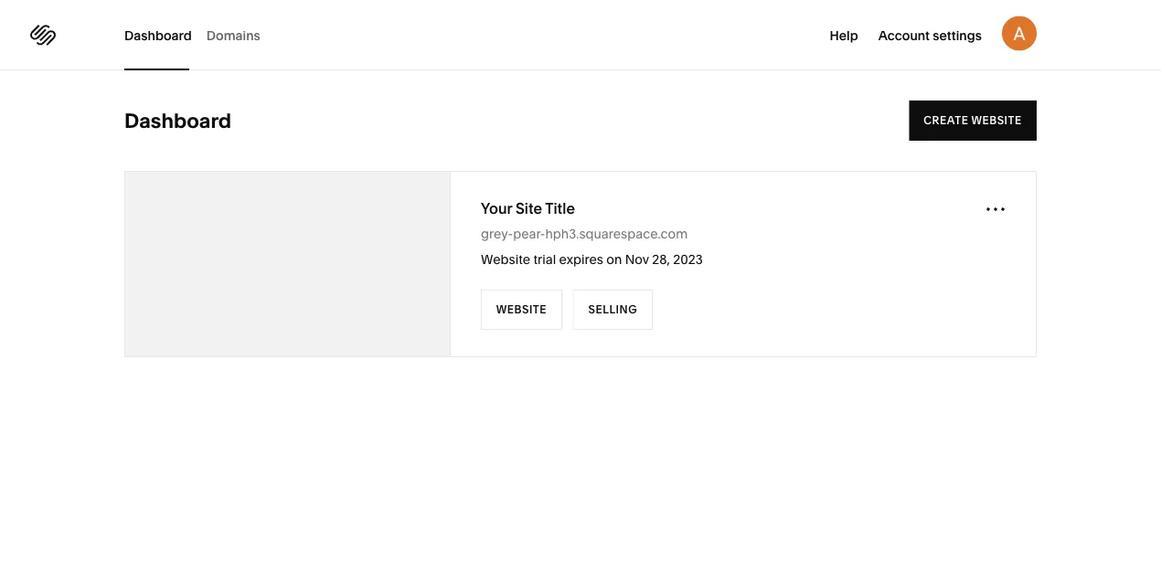 Task type: vqa. For each thing, say whether or not it's contained in the screenshot.
violet- "On"
no



Task type: locate. For each thing, give the bounding box(es) containing it.
site
[[516, 199, 542, 217]]

title
[[545, 199, 575, 217]]

website link
[[481, 290, 563, 330]]

website inside 'link'
[[497, 303, 547, 316]]

nov
[[625, 252, 649, 267]]

website down trial
[[497, 303, 547, 316]]

dashboard down dashboard button
[[124, 108, 231, 133]]

0 vertical spatial dashboard
[[124, 27, 192, 43]]

website
[[972, 114, 1022, 127]]

website for website
[[497, 303, 547, 316]]

account settings
[[878, 28, 982, 43]]

domains button
[[206, 0, 260, 70]]

account settings link
[[878, 26, 982, 44]]

28,
[[652, 252, 670, 267]]

create website link
[[909, 101, 1037, 141]]

1 vertical spatial website
[[497, 303, 547, 316]]

on
[[607, 252, 622, 267]]

dashboard
[[124, 27, 192, 43], [124, 108, 231, 133]]

website
[[481, 252, 530, 267], [497, 303, 547, 316]]

website down grey- at the left of the page
[[481, 252, 530, 267]]

help link
[[830, 26, 858, 44]]

selling link
[[573, 290, 653, 330]]

1 vertical spatial dashboard
[[124, 108, 231, 133]]

help
[[830, 28, 858, 43]]

1 dashboard from the top
[[124, 27, 192, 43]]

account
[[878, 28, 930, 43]]

your site title link
[[481, 198, 575, 219]]

dashboard left domains button
[[124, 27, 192, 43]]

your site title
[[481, 199, 575, 217]]

domains
[[206, 27, 260, 43]]

grey-
[[481, 226, 513, 242]]

2 dashboard from the top
[[124, 108, 231, 133]]

0 vertical spatial website
[[481, 252, 530, 267]]

tab list
[[124, 0, 275, 70]]



Task type: describe. For each thing, give the bounding box(es) containing it.
website trial expires on nov 28, 2023
[[481, 252, 703, 267]]

dashboard button
[[124, 0, 192, 70]]

grey-pear-hph3.squarespace.com
[[481, 226, 688, 242]]

create website
[[924, 114, 1022, 127]]

trial
[[534, 252, 556, 267]]

2023
[[673, 252, 703, 267]]

selling
[[588, 303, 637, 316]]

pear-
[[513, 226, 545, 242]]

website for website trial expires on nov 28, 2023
[[481, 252, 530, 267]]

tab list containing dashboard
[[124, 0, 275, 70]]

settings
[[933, 28, 982, 43]]

your
[[481, 199, 512, 217]]

create
[[924, 114, 969, 127]]

hph3.squarespace.com
[[545, 226, 688, 242]]

expires
[[559, 252, 603, 267]]



